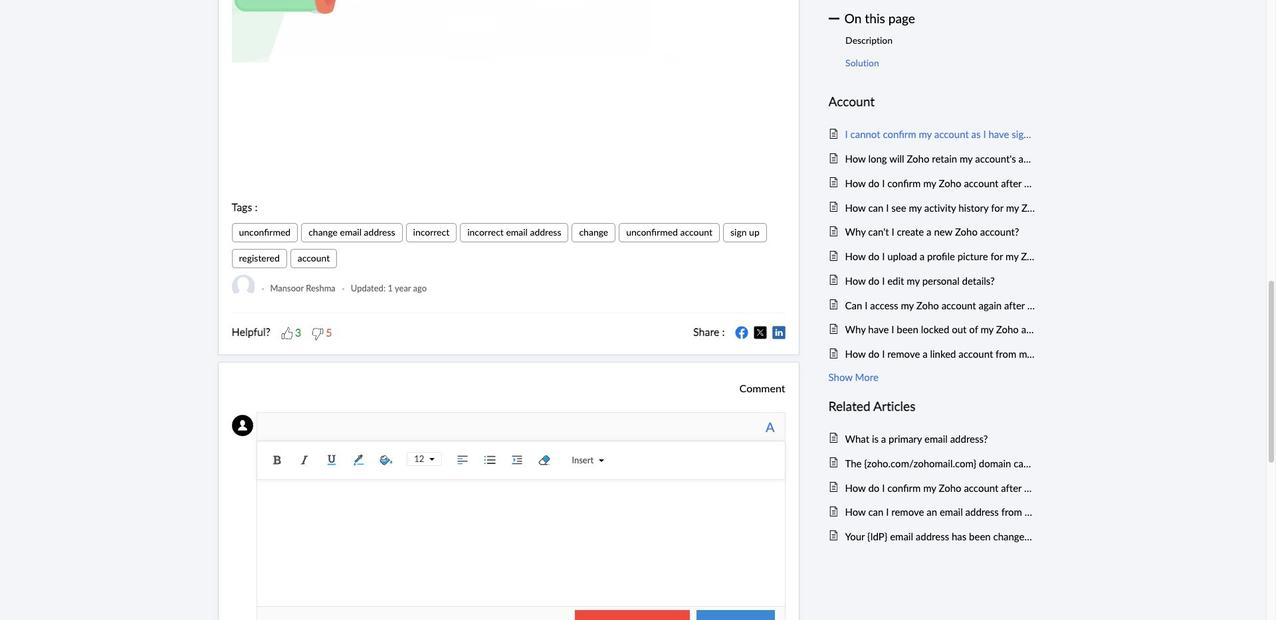 Task type: vqa. For each thing, say whether or not it's contained in the screenshot.
heading
yes



Task type: describe. For each thing, give the bounding box(es) containing it.
italic (ctrl+i) image
[[295, 451, 315, 471]]

linkedin image
[[772, 327, 786, 340]]

underline (ctrl+u) image
[[322, 451, 342, 471]]

insert options image
[[594, 459, 604, 464]]

a gif showing how to edit the email address that is registered incorrectly. image
[[232, 0, 786, 63]]



Task type: locate. For each thing, give the bounding box(es) containing it.
indent image
[[508, 451, 527, 471]]

heading
[[829, 92, 1035, 112], [829, 397, 1035, 417]]

lists image
[[480, 451, 500, 471]]

0 vertical spatial heading
[[829, 92, 1035, 112]]

align image
[[453, 451, 473, 471]]

1 vertical spatial heading
[[829, 397, 1035, 417]]

twitter image
[[754, 327, 767, 340]]

2 heading from the top
[[829, 397, 1035, 417]]

clear formatting image
[[535, 451, 555, 471]]

font size image
[[424, 457, 435, 463]]

1 heading from the top
[[829, 92, 1035, 112]]

bold (ctrl+b) image
[[267, 451, 287, 471]]

facebook image
[[735, 327, 748, 340]]

background color image
[[376, 451, 396, 471]]

font color image
[[349, 451, 369, 471]]



